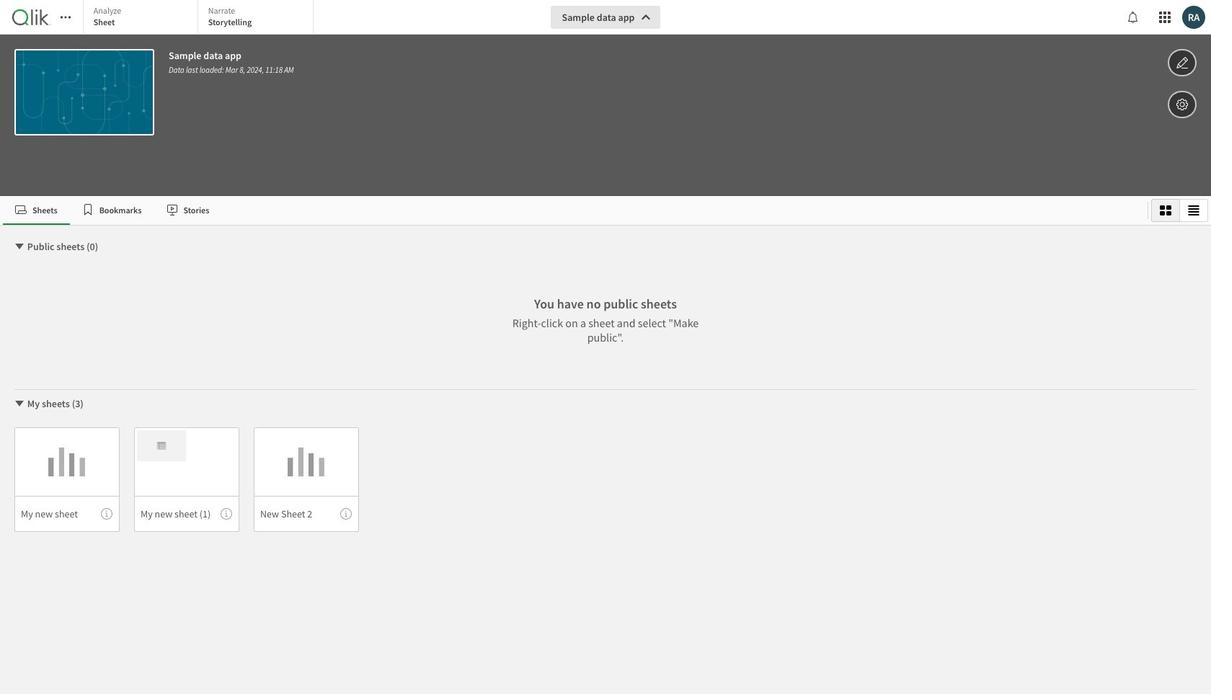 Task type: vqa. For each thing, say whether or not it's contained in the screenshot.
TOOLTIP related to menu item associated with My new sheet sheet is selected. Press the Spacebar or Enter key to open My new sheet sheet. Use the right and left arrow keys to navigate. element
yes



Task type: locate. For each thing, give the bounding box(es) containing it.
0 horizontal spatial menu item
[[14, 496, 120, 532]]

group
[[1151, 199, 1208, 222]]

collapse image
[[14, 398, 25, 409]]

2 horizontal spatial tooltip
[[340, 508, 352, 520]]

list view image
[[1188, 205, 1200, 216]]

edit image
[[1176, 54, 1189, 71]]

tooltip inside new sheet 2 sheet is selected. press the spacebar or enter key to open new sheet 2 sheet. use the right and left arrow keys to navigate. element
[[340, 508, 352, 520]]

1 horizontal spatial tooltip
[[221, 508, 232, 520]]

3 tooltip from the left
[[340, 508, 352, 520]]

0 vertical spatial tab list
[[83, 0, 317, 36]]

app options image
[[1176, 96, 1189, 113]]

tooltip for my new sheet sheet is selected. press the spacebar or enter key to open my new sheet sheet. use the right and left arrow keys to navigate. element menu item
[[101, 508, 112, 520]]

tab list
[[83, 0, 317, 36], [3, 196, 1142, 225]]

2 menu item from the left
[[134, 496, 239, 532]]

tooltip inside my new sheet sheet is selected. press the spacebar or enter key to open my new sheet sheet. use the right and left arrow keys to navigate. element
[[101, 508, 112, 520]]

tooltip
[[101, 508, 112, 520], [221, 508, 232, 520], [340, 508, 352, 520]]

0 horizontal spatial tooltip
[[101, 508, 112, 520]]

toolbar
[[0, 0, 1211, 196]]

1 menu item from the left
[[14, 496, 120, 532]]

2 tooltip from the left
[[221, 508, 232, 520]]

new sheet 2 sheet is selected. press the spacebar or enter key to open new sheet 2 sheet. use the right and left arrow keys to navigate. element
[[254, 427, 359, 532]]

application
[[0, 0, 1211, 694]]

my new sheet (1) sheet is selected. press the spacebar or enter key to open my new sheet (1) sheet. use the right and left arrow keys to navigate. element
[[134, 427, 239, 532]]

1 tooltip from the left
[[101, 508, 112, 520]]

3 menu item from the left
[[254, 496, 359, 532]]

menu item for my new sheet (1) sheet is selected. press the spacebar or enter key to open my new sheet (1) sheet. use the right and left arrow keys to navigate. element
[[134, 496, 239, 532]]

tooltip inside my new sheet (1) sheet is selected. press the spacebar or enter key to open my new sheet (1) sheet. use the right and left arrow keys to navigate. element
[[221, 508, 232, 520]]

2 horizontal spatial menu item
[[254, 496, 359, 532]]

menu item
[[14, 496, 120, 532], [134, 496, 239, 532], [254, 496, 359, 532]]

1 horizontal spatial menu item
[[134, 496, 239, 532]]



Task type: describe. For each thing, give the bounding box(es) containing it.
tooltip for menu item corresponding to my new sheet (1) sheet is selected. press the spacebar or enter key to open my new sheet (1) sheet. use the right and left arrow keys to navigate. element
[[221, 508, 232, 520]]

tooltip for new sheet 2 sheet is selected. press the spacebar or enter key to open new sheet 2 sheet. use the right and left arrow keys to navigate. element menu item
[[340, 508, 352, 520]]

grid view image
[[1160, 205, 1171, 216]]

1 vertical spatial tab list
[[3, 196, 1142, 225]]

my new sheet sheet is selected. press the spacebar or enter key to open my new sheet sheet. use the right and left arrow keys to navigate. element
[[14, 427, 120, 532]]

collapse image
[[14, 241, 25, 252]]

menu item for new sheet 2 sheet is selected. press the spacebar or enter key to open new sheet 2 sheet. use the right and left arrow keys to navigate. element
[[254, 496, 359, 532]]

menu item for my new sheet sheet is selected. press the spacebar or enter key to open my new sheet sheet. use the right and left arrow keys to navigate. element
[[14, 496, 120, 532]]



